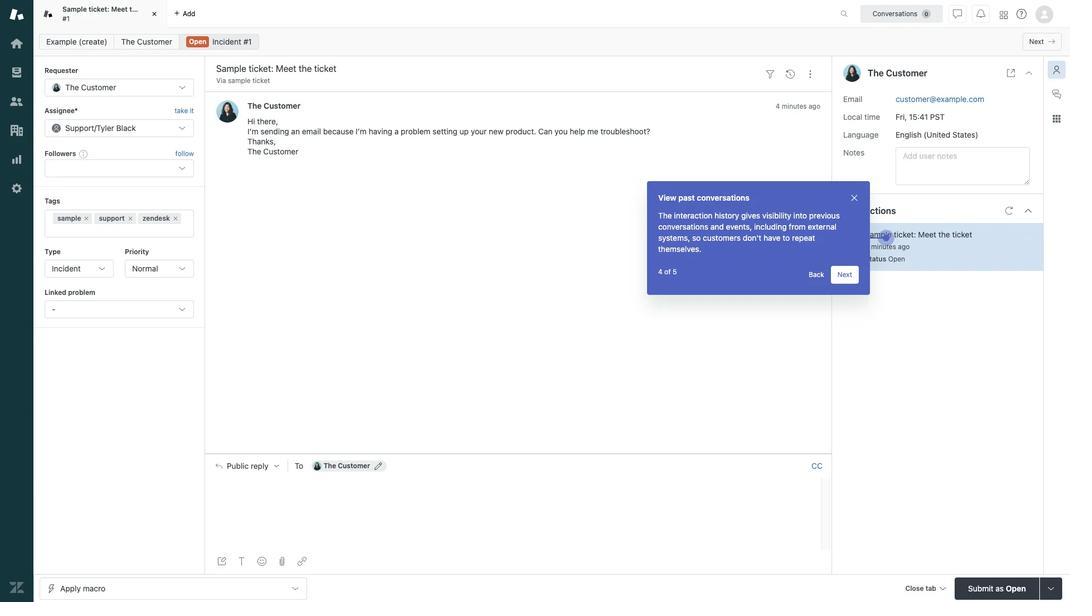 Task type: vqa. For each thing, say whether or not it's contained in the screenshot.
Due Date
no



Task type: describe. For each thing, give the bounding box(es) containing it.
view past conversations dialog
[[647, 181, 870, 295]]

via
[[216, 76, 226, 85]]

view more details image
[[1007, 69, 1016, 78]]

4 for 4 of 5 back
[[659, 268, 663, 276]]

you
[[555, 127, 568, 136]]

it
[[190, 107, 194, 115]]

troubleshoot?
[[601, 127, 651, 136]]

5
[[673, 268, 677, 276]]

from
[[789, 222, 806, 231]]

#1
[[62, 14, 70, 23]]

example (create)
[[46, 37, 107, 46]]

Add user notes text field
[[896, 147, 1030, 185]]

the right customer@example.com image
[[324, 461, 336, 470]]

customer up there,
[[264, 101, 301, 111]]

take
[[175, 107, 188, 115]]

zendesk products image
[[1000, 11, 1008, 19]]

customers
[[703, 233, 741, 243]]

view
[[659, 193, 677, 202]]

to
[[295, 461, 303, 470]]

conversations inside the interaction history gives visibility into previous conversations and events, including from external systems, so customers don't have to repeat themselves.
[[659, 222, 709, 231]]

incident button
[[45, 260, 114, 278]]

1 horizontal spatial the customer link
[[248, 101, 301, 111]]

including
[[754, 222, 787, 231]]

2 horizontal spatial open
[[1006, 584, 1027, 593]]

systems,
[[659, 233, 690, 243]]

customer context image
[[1053, 65, 1062, 74]]

back
[[809, 270, 825, 279]]

customer@example.com image
[[313, 461, 322, 470]]

main element
[[0, 0, 33, 602]]

4 minutes ago
[[776, 102, 821, 111]]

a
[[395, 127, 399, 136]]

because
[[323, 127, 354, 136]]

tabs tab list
[[33, 0, 829, 28]]

4 of 5 back
[[659, 268, 825, 279]]

ticket: for sample ticket: meet the ticket 4 minutes ago status open
[[894, 229, 917, 239]]

fri, 15:41 pst
[[896, 112, 945, 121]]

via sample ticket
[[216, 76, 270, 85]]

past
[[679, 193, 695, 202]]

meet for sample ticket: meet the ticket #1
[[111, 5, 128, 13]]

previous
[[810, 211, 840, 220]]

0 vertical spatial conversations
[[697, 193, 750, 202]]

your
[[471, 127, 487, 136]]

views image
[[9, 65, 24, 80]]

english (united states)
[[896, 130, 979, 139]]

english
[[896, 130, 922, 139]]

hi
[[248, 117, 255, 126]]

1 i'm from the left
[[248, 127, 259, 136]]

2 i'm from the left
[[356, 127, 367, 136]]

to
[[783, 233, 790, 243]]

0 horizontal spatial problem
[[68, 288, 95, 297]]

customer up customer@example.com
[[886, 68, 928, 78]]

repeat
[[792, 233, 816, 243]]

4 for 4 minutes ago
[[776, 102, 780, 111]]

don't
[[743, 233, 762, 243]]

of
[[665, 268, 671, 276]]

follow
[[175, 149, 194, 158]]

4 minutes ago text field
[[865, 242, 910, 251]]

open inside sample ticket: meet the ticket 4 minutes ago status open
[[889, 255, 906, 263]]

0 vertical spatial the customer link
[[114, 34, 180, 50]]

new
[[489, 127, 504, 136]]

visibility
[[763, 211, 792, 220]]

next for right next button
[[1030, 37, 1044, 46]]

ago inside sample ticket: meet the ticket 4 minutes ago status open
[[898, 242, 910, 251]]

open inside the secondary element
[[189, 37, 206, 46]]

into
[[794, 211, 807, 220]]

customer@example.com
[[896, 94, 985, 103]]

secondary element
[[33, 31, 1071, 53]]

sample ticket: meet the ticket 4 minutes ago status open
[[865, 229, 973, 263]]

states)
[[953, 130, 979, 139]]

edit user image
[[375, 462, 382, 470]]

interactions
[[846, 206, 896, 216]]

apps image
[[1053, 114, 1062, 123]]

events image
[[786, 70, 795, 78]]

1 horizontal spatial next button
[[1023, 33, 1062, 51]]

cc
[[812, 461, 823, 470]]

conversations button
[[861, 5, 943, 23]]

the for sample ticket: meet the ticket 4 minutes ago status open
[[939, 229, 951, 239]]

follow button
[[175, 149, 194, 159]]

hi there, i'm sending an email because i'm having a problem setting up your new product. can you help me troubleshoot? thanks, the customer
[[248, 117, 651, 156]]

4 inside sample ticket: meet the ticket 4 minutes ago status open
[[865, 242, 870, 251]]

setting
[[433, 127, 458, 136]]

me
[[588, 127, 599, 136]]

get started image
[[9, 36, 24, 51]]

notes
[[844, 148, 865, 157]]

an
[[291, 127, 300, 136]]

the customer inside the secondary element
[[121, 37, 172, 46]]

(create)
[[79, 37, 107, 46]]

type
[[45, 247, 61, 256]]



Task type: locate. For each thing, give the bounding box(es) containing it.
take it button
[[175, 106, 194, 117]]

tab containing sample ticket: meet the ticket
[[33, 0, 167, 28]]

0 horizontal spatial ticket
[[142, 5, 161, 13]]

linked
[[45, 288, 66, 297]]

1 horizontal spatial close image
[[1025, 69, 1034, 78]]

0 horizontal spatial next button
[[831, 266, 859, 284]]

minutes inside sample ticket: meet the ticket 4 minutes ago status open
[[872, 242, 897, 251]]

local time
[[844, 112, 881, 121]]

next for next button in the view past conversations dialog
[[838, 270, 853, 279]]

reporting image
[[9, 152, 24, 167]]

insert emojis image
[[258, 557, 267, 566]]

can
[[539, 127, 553, 136]]

the inside hi there, i'm sending an email because i'm having a problem setting up your new product. can you help me troubleshoot? thanks, the customer
[[248, 147, 261, 156]]

sample inside sample ticket: meet the ticket #1
[[62, 5, 87, 13]]

email
[[302, 127, 321, 136]]

2 vertical spatial open
[[1006, 584, 1027, 593]]

0 vertical spatial open
[[189, 37, 206, 46]]

1 horizontal spatial ticket:
[[894, 229, 917, 239]]

1 vertical spatial close image
[[850, 193, 859, 202]]

as
[[996, 584, 1004, 593]]

next button inside view past conversations dialog
[[831, 266, 859, 284]]

0 vertical spatial problem
[[401, 127, 431, 136]]

sample inside sample ticket: meet the ticket 4 minutes ago status open
[[865, 229, 892, 239]]

close image right the view more details image in the top of the page
[[1025, 69, 1034, 78]]

thanks,
[[248, 137, 276, 146]]

open
[[189, 37, 206, 46], [889, 255, 906, 263], [1006, 584, 1027, 593]]

1 horizontal spatial 4
[[776, 102, 780, 111]]

close image inside view past conversations dialog
[[850, 193, 859, 202]]

normal button
[[125, 260, 194, 278]]

sample
[[62, 5, 87, 13], [865, 229, 892, 239]]

minutes
[[782, 102, 807, 111], [872, 242, 897, 251]]

meet inside sample ticket: meet the ticket #1
[[111, 5, 128, 13]]

1 horizontal spatial ago
[[898, 242, 910, 251]]

ticket: for sample ticket: meet the ticket #1
[[89, 5, 109, 13]]

meet for sample ticket: meet the ticket 4 minutes ago status open
[[919, 229, 937, 239]]

0 horizontal spatial meet
[[111, 5, 128, 13]]

time
[[865, 112, 881, 121]]

normal
[[132, 264, 158, 273]]

1 vertical spatial sample
[[865, 229, 892, 239]]

the interaction history gives visibility into previous conversations and events, including from external systems, so customers don't have to repeat themselves.
[[659, 211, 840, 254]]

ticket: inside sample ticket: meet the ticket 4 minutes ago status open
[[894, 229, 917, 239]]

the customer up there,
[[248, 101, 301, 111]]

the right user image
[[868, 68, 884, 78]]

0 vertical spatial the
[[130, 5, 140, 13]]

0 horizontal spatial i'm
[[248, 127, 259, 136]]

meet inside sample ticket: meet the ticket 4 minutes ago status open
[[919, 229, 937, 239]]

zendesk image
[[9, 580, 24, 595]]

close image
[[1025, 69, 1034, 78], [850, 193, 859, 202]]

and
[[711, 222, 724, 231]]

the customer
[[121, 37, 172, 46], [868, 68, 928, 78], [248, 101, 301, 111], [324, 461, 370, 470]]

0 vertical spatial close image
[[1025, 69, 1034, 78]]

conversations
[[873, 9, 918, 18]]

take it
[[175, 107, 194, 115]]

0 vertical spatial sample
[[62, 5, 87, 13]]

the customer link up there,
[[248, 101, 301, 111]]

problem
[[401, 127, 431, 136], [68, 288, 95, 297]]

0 horizontal spatial close image
[[850, 193, 859, 202]]

0 vertical spatial meet
[[111, 5, 128, 13]]

sample for sample ticket: meet the ticket 4 minutes ago status open
[[865, 229, 892, 239]]

1 vertical spatial the
[[939, 229, 951, 239]]

0 vertical spatial next
[[1030, 37, 1044, 46]]

the up hi
[[248, 101, 262, 111]]

get help image
[[1017, 9, 1027, 19]]

open link
[[179, 34, 259, 50]]

1 horizontal spatial next
[[1030, 37, 1044, 46]]

sample for sample ticket: meet the ticket #1
[[62, 5, 87, 13]]

the inside sample ticket: meet the ticket #1
[[130, 5, 140, 13]]

0 vertical spatial next button
[[1023, 33, 1062, 51]]

format text image
[[238, 557, 246, 566]]

1 vertical spatial minutes
[[872, 242, 897, 251]]

customer left edit user image
[[338, 461, 370, 470]]

0 vertical spatial ticket
[[142, 5, 161, 13]]

sample up #1
[[62, 5, 87, 13]]

email
[[844, 94, 863, 103]]

1 vertical spatial ticket:
[[894, 229, 917, 239]]

0 vertical spatial 4
[[776, 102, 780, 111]]

product.
[[506, 127, 537, 136]]

4
[[776, 102, 780, 111], [865, 242, 870, 251], [659, 268, 663, 276]]

next button
[[1023, 33, 1062, 51], [831, 266, 859, 284]]

the down thanks,
[[248, 147, 261, 156]]

so
[[693, 233, 701, 243]]

there,
[[257, 117, 278, 126]]

themselves.
[[659, 244, 702, 254]]

1 horizontal spatial open
[[889, 255, 906, 263]]

sending
[[261, 127, 289, 136]]

avatar image
[[216, 101, 239, 123]]

1 vertical spatial problem
[[68, 288, 95, 297]]

priority
[[125, 247, 149, 256]]

ticket for sample ticket: meet the ticket #1
[[142, 5, 161, 13]]

sample
[[228, 76, 251, 85]]

help
[[570, 127, 586, 136]]

pst
[[931, 112, 945, 121]]

linked problem
[[45, 288, 95, 297]]

ticket: up 4 minutes ago text box
[[894, 229, 917, 239]]

2 vertical spatial ticket
[[953, 229, 973, 239]]

next button up customer context icon
[[1023, 33, 1062, 51]]

1 horizontal spatial i'm
[[356, 127, 367, 136]]

1 horizontal spatial meet
[[919, 229, 937, 239]]

the customer right customer@example.com image
[[324, 461, 370, 470]]

conversations up systems,
[[659, 222, 709, 231]]

problem right a
[[401, 127, 431, 136]]

(united
[[924, 130, 951, 139]]

0 vertical spatial ago
[[809, 102, 821, 111]]

user image
[[844, 64, 862, 82]]

add link (cmd k) image
[[298, 557, 307, 566]]

example
[[46, 37, 77, 46]]

0 vertical spatial ticket:
[[89, 5, 109, 13]]

1 vertical spatial 4
[[865, 242, 870, 251]]

2 horizontal spatial 4
[[865, 242, 870, 251]]

ticket: inside sample ticket: meet the ticket #1
[[89, 5, 109, 13]]

have
[[764, 233, 781, 243]]

customer inside the secondary element
[[137, 37, 172, 46]]

ago
[[809, 102, 821, 111], [898, 242, 910, 251]]

the
[[121, 37, 135, 46], [868, 68, 884, 78], [248, 101, 262, 111], [248, 147, 261, 156], [659, 211, 672, 220], [324, 461, 336, 470]]

sample up 4 minutes ago text box
[[865, 229, 892, 239]]

interaction
[[674, 211, 713, 220]]

15:41
[[910, 112, 928, 121]]

the customer up fri,
[[868, 68, 928, 78]]

0 vertical spatial minutes
[[782, 102, 807, 111]]

draft mode image
[[217, 557, 226, 566]]

the inside the interaction history gives visibility into previous conversations and events, including from external systems, so customers don't have to repeat themselves.
[[659, 211, 672, 220]]

gives
[[742, 211, 761, 220]]

the down sample ticket: meet the ticket #1
[[121, 37, 135, 46]]

4 minutes ago text field
[[776, 102, 821, 111]]

sample ticket: meet the ticket #1
[[62, 5, 161, 23]]

customer down close icon
[[137, 37, 172, 46]]

1 horizontal spatial minutes
[[872, 242, 897, 251]]

submit
[[969, 584, 994, 593]]

ticket for sample ticket: meet the ticket 4 minutes ago status open
[[953, 229, 973, 239]]

Subject field
[[214, 62, 758, 75]]

0 horizontal spatial the
[[130, 5, 140, 13]]

1 horizontal spatial ticket
[[253, 76, 270, 85]]

the inside sample ticket: meet the ticket 4 minutes ago status open
[[939, 229, 951, 239]]

the for sample ticket: meet the ticket #1
[[130, 5, 140, 13]]

1 vertical spatial ago
[[898, 242, 910, 251]]

events,
[[726, 222, 752, 231]]

minutes up "status"
[[872, 242, 897, 251]]

up
[[460, 127, 469, 136]]

0 horizontal spatial next
[[838, 270, 853, 279]]

the down view
[[659, 211, 672, 220]]

organizations image
[[9, 123, 24, 138]]

language
[[844, 130, 879, 139]]

close image up interactions on the top
[[850, 193, 859, 202]]

history
[[715, 211, 740, 220]]

4 inside 4 of 5 back
[[659, 268, 663, 276]]

close image
[[149, 8, 160, 20]]

0 horizontal spatial the customer link
[[114, 34, 180, 50]]

problem down incident popup button at top left
[[68, 288, 95, 297]]

1 horizontal spatial problem
[[401, 127, 431, 136]]

0 horizontal spatial minutes
[[782, 102, 807, 111]]

conversations up history
[[697, 193, 750, 202]]

0 horizontal spatial ticket:
[[89, 5, 109, 13]]

next inside view past conversations dialog
[[838, 270, 853, 279]]

the customer down close icon
[[121, 37, 172, 46]]

back button
[[802, 266, 831, 284]]

1 vertical spatial ticket
[[253, 76, 270, 85]]

0 horizontal spatial open
[[189, 37, 206, 46]]

minutes down events icon
[[782, 102, 807, 111]]

1 vertical spatial next button
[[831, 266, 859, 284]]

local
[[844, 112, 863, 121]]

ticket: up (create)
[[89, 5, 109, 13]]

1 vertical spatial the customer link
[[248, 101, 301, 111]]

tab
[[33, 0, 167, 28]]

1 vertical spatial conversations
[[659, 222, 709, 231]]

having
[[369, 127, 393, 136]]

1 vertical spatial next
[[838, 270, 853, 279]]

2 horizontal spatial ticket
[[953, 229, 973, 239]]

ticket
[[142, 5, 161, 13], [253, 76, 270, 85], [953, 229, 973, 239]]

status
[[865, 255, 887, 263]]

1 vertical spatial open
[[889, 255, 906, 263]]

0 horizontal spatial sample
[[62, 5, 87, 13]]

fri,
[[896, 112, 907, 121]]

incident
[[52, 264, 81, 273]]

1 vertical spatial meet
[[919, 229, 937, 239]]

problem inside hi there, i'm sending an email because i'm having a problem setting up your new product. can you help me troubleshoot? thanks, the customer
[[401, 127, 431, 136]]

1 horizontal spatial sample
[[865, 229, 892, 239]]

conversations
[[697, 193, 750, 202], [659, 222, 709, 231]]

1 horizontal spatial the
[[939, 229, 951, 239]]

cc button
[[812, 461, 823, 471]]

zendesk support image
[[9, 7, 24, 22]]

2 vertical spatial 4
[[659, 268, 663, 276]]

customer down sending on the left of the page
[[263, 147, 299, 156]]

admin image
[[9, 181, 24, 196]]

add attachment image
[[278, 557, 287, 566]]

the customer link down close icon
[[114, 34, 180, 50]]

0 horizontal spatial ago
[[809, 102, 821, 111]]

next button right back
[[831, 266, 859, 284]]

customers image
[[9, 94, 24, 109]]

ticket inside sample ticket: meet the ticket 4 minutes ago status open
[[953, 229, 973, 239]]

view past conversations
[[659, 193, 750, 202]]

customer inside hi there, i'm sending an email because i'm having a problem setting up your new product. can you help me troubleshoot? thanks, the customer
[[263, 147, 299, 156]]

submit as open
[[969, 584, 1027, 593]]

i'm down hi
[[248, 127, 259, 136]]

ticket inside sample ticket: meet the ticket #1
[[142, 5, 161, 13]]

0 horizontal spatial 4
[[659, 268, 663, 276]]

i'm left having
[[356, 127, 367, 136]]

example (create) button
[[39, 34, 115, 50]]

next
[[1030, 37, 1044, 46], [838, 270, 853, 279]]

external
[[808, 222, 837, 231]]



